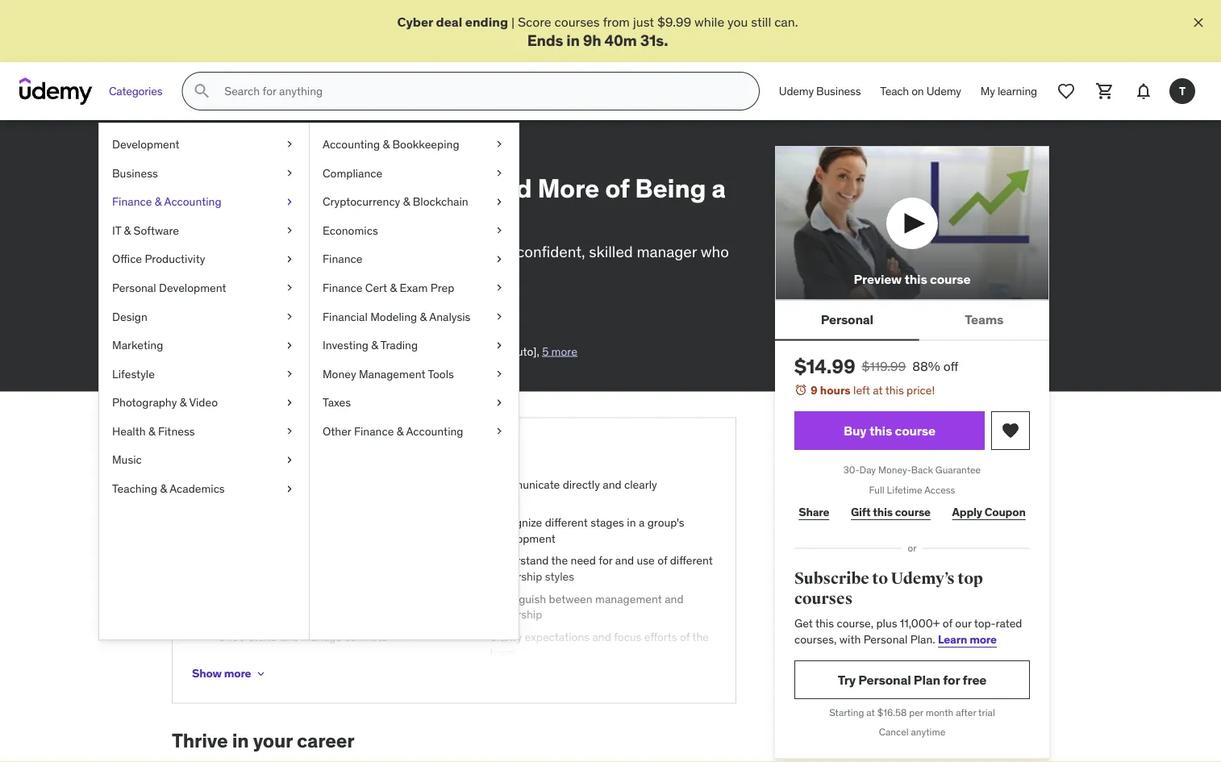 Task type: describe. For each thing, give the bounding box(es) containing it.
& for blockchain
[[403, 194, 410, 209]]

closed captions image
[[381, 345, 394, 358]]

basics for new manager: the basics and more of being a great leader go from a slightly uncertain, confused newbie to a confident, skilled manager who builds and leads effective teams.
[[401, 172, 481, 204]]

buy
[[844, 422, 867, 439]]

financial modeling & analysis
[[323, 309, 471, 324]]

constructive
[[304, 515, 366, 530]]

other
[[323, 424, 351, 438]]

xsmall image for business
[[283, 165, 296, 181]]

0 vertical spatial at
[[873, 383, 883, 398]]

cert
[[365, 280, 387, 295]]

by
[[252, 477, 264, 492]]

behavior inside the recognize different stages in a group's development adjust own behavior related to the development stage of the group
[[276, 553, 320, 568]]

per
[[909, 706, 923, 719]]

1 vertical spatial business
[[172, 145, 219, 160]]

t link
[[1163, 72, 1202, 111]]

and right blockchain
[[486, 172, 532, 204]]

effective inside understand the need for and use of different leadership styles set clear and effective guidelines for team behavior
[[287, 592, 330, 606]]

xsmall image for it & software
[[283, 223, 296, 238]]

a inside a step by step guide to your first 94 days as a manager
[[218, 493, 224, 508]]

this for buy
[[869, 422, 892, 439]]

xsmall image for financial modeling & analysis
[[493, 309, 506, 325]]

1 horizontal spatial management
[[359, 367, 425, 381]]

manager: for new manager: the basics and more of being a great leader go from a slightly uncertain, confused newbie to a confident, skilled manager who builds and leads effective teams.
[[232, 172, 345, 204]]

teaching & academics link
[[99, 475, 309, 503]]

more for show more
[[224, 666, 251, 681]]

and left clearly
[[603, 477, 622, 492]]

t
[[1179, 84, 1186, 98]]

tools
[[428, 367, 454, 381]]

the up group
[[373, 553, 390, 568]]

exam
[[400, 280, 428, 295]]

lifestyle
[[112, 367, 155, 381]]

markus amanto link
[[230, 322, 306, 336]]

46,924
[[399, 297, 435, 312]]

& for video
[[180, 395, 187, 410]]

& for academics
[[160, 481, 167, 496]]

30-
[[843, 463, 859, 476]]

the for new manager: the basics and more of being a great leader go from a slightly uncertain, confused newbie to a confident, skilled manager who builds and leads effective teams.
[[350, 172, 395, 204]]

xsmall image for accounting & bookkeeping
[[493, 136, 506, 152]]

close image
[[1190, 15, 1207, 31]]

of inside the recognize different stages in a group's development adjust own behavior related to the development stage of the group
[[317, 569, 327, 584]]

clarify expectations and focus efforts of the team
[[490, 630, 709, 660]]

other finance & accounting link
[[310, 417, 519, 446]]

9/2023
[[260, 344, 299, 358]]

at inside starting at $16.58 per month after trial cancel anytime
[[867, 706, 875, 719]]

lifestyle link
[[99, 360, 309, 388]]

confused
[[368, 242, 431, 261]]

xsmall image for lifestyle
[[283, 366, 296, 382]]

leadership inside distinguish between management and leadership
[[490, 607, 542, 622]]

financial
[[323, 309, 368, 324]]

xsmall image for show more
[[254, 667, 267, 680]]

in inside the recognize different stages in a group's development adjust own behavior related to the development stage of the group
[[627, 515, 636, 530]]

(12,226 ratings)
[[315, 297, 393, 312]]

1 vertical spatial development
[[218, 569, 284, 584]]

to inside subscribe to udemy's top courses
[[872, 569, 888, 588]]

manager: for new manager: the basics and more of being a great leader
[[43, 7, 101, 23]]

0 horizontal spatial in
[[232, 729, 249, 753]]

& for accounting
[[155, 194, 162, 209]]

learning
[[998, 84, 1037, 98]]

0 horizontal spatial your
[[253, 729, 293, 753]]

& for bookkeeping
[[383, 137, 390, 151]]

adjust
[[218, 553, 250, 568]]

productivity
[[145, 252, 205, 266]]

related
[[322, 553, 358, 568]]

manager inside a step by step guide to your first 94 days as a manager
[[226, 493, 271, 508]]

submit search image
[[192, 82, 212, 101]]

xsmall image for cryptocurrency & blockchain
[[493, 194, 506, 210]]

xsmall image for teaching & academics
[[283, 481, 296, 497]]

teaching & academics
[[112, 481, 225, 496]]

accounting & bookkeeping link
[[310, 130, 519, 159]]

learn
[[938, 632, 967, 647]]

great for new manager: the basics and more of being a great leader go from a slightly uncertain, confused newbie to a confident, skilled manager who builds and leads effective teams.
[[172, 203, 239, 235]]

leads
[[246, 263, 282, 283]]

it
[[112, 223, 121, 238]]

of inside understand the need for and use of different leadership styles set clear and effective guidelines for team behavior
[[657, 553, 667, 568]]

and right the 'clear'
[[265, 592, 284, 606]]

course,
[[837, 616, 874, 631]]

after
[[956, 706, 976, 719]]

what
[[192, 437, 241, 461]]

xsmall image for office productivity
[[283, 251, 296, 267]]

can.
[[774, 13, 798, 30]]

0 vertical spatial development
[[112, 137, 180, 151]]

xsmall image for other finance & accounting
[[493, 424, 506, 439]]

the inside the clarify expectations and focus efforts of the team
[[692, 630, 709, 644]]

bestseller
[[178, 299, 223, 312]]

english for english [cc], french [auto] , 5 more
[[401, 344, 438, 358]]

categories button
[[99, 72, 172, 111]]

you'll
[[245, 437, 293, 461]]

course language image
[[312, 345, 325, 358]]

1 horizontal spatial development
[[490, 531, 556, 546]]

.
[[664, 30, 668, 50]]

show more
[[192, 666, 251, 681]]

newbie
[[435, 242, 484, 261]]

tab list containing personal
[[775, 300, 1049, 341]]

courses inside cyber deal ending | score courses from just $9.99 while you still can. ends in 9h 40m 31s .
[[554, 13, 600, 30]]

different inside the recognize different stages in a group's development adjust own behavior related to the development stage of the group
[[545, 515, 588, 530]]

what you'll learn
[[192, 437, 343, 461]]

udemy image
[[19, 78, 93, 105]]

teach
[[880, 84, 909, 98]]

starting
[[829, 706, 864, 719]]

88%
[[912, 358, 940, 375]]

business link up the finance & accounting link
[[172, 143, 219, 163]]

try
[[838, 671, 856, 688]]

last
[[191, 344, 213, 358]]

software
[[134, 223, 179, 238]]

cryptocurrency
[[323, 194, 400, 209]]

and up "submit search" 'image'
[[172, 7, 195, 23]]

$14.99 $119.99 88% off
[[794, 354, 959, 379]]

teams
[[965, 311, 1004, 328]]

xsmall image for finance & accounting
[[283, 194, 296, 210]]

personal up design
[[112, 280, 156, 295]]

leadership inside understand the need for and use of different leadership styles set clear and effective guidelines for team behavior
[[490, 569, 542, 584]]

subscribe
[[794, 569, 869, 588]]

last updated 9/2023
[[191, 344, 299, 358]]

shopping cart with 0 items image
[[1095, 82, 1115, 101]]

basics for new manager: the basics and more of being a great leader
[[129, 7, 169, 23]]

0 vertical spatial business
[[816, 84, 861, 98]]

cancel
[[879, 726, 909, 739]]

Search for anything text field
[[221, 78, 740, 105]]

thrive in your career
[[172, 729, 354, 753]]

finance link
[[310, 245, 519, 274]]

marketing link
[[99, 331, 309, 360]]

office productivity
[[112, 252, 205, 266]]

& for trading
[[371, 338, 378, 352]]

and left leads
[[217, 263, 242, 283]]

office productivity link
[[99, 245, 309, 274]]

1 step from the left
[[227, 477, 250, 492]]

and inside distinguish between management and leadership
[[665, 592, 684, 606]]

manager
[[327, 145, 373, 160]]

or
[[908, 542, 917, 555]]

different inside understand the need for and use of different leadership styles set clear and effective guidelines for team behavior
[[670, 553, 713, 568]]

alarm image
[[794, 383, 807, 396]]

cryptocurrency & blockchain
[[323, 194, 468, 209]]

design
[[112, 309, 147, 324]]

9
[[811, 383, 818, 398]]

development link
[[99, 130, 309, 159]]

apply
[[952, 505, 982, 520]]

personal up $16.58
[[858, 671, 911, 688]]

0 horizontal spatial for
[[387, 592, 401, 606]]

your inside a step by step guide to your first 94 days as a manager
[[336, 477, 357, 492]]

courses inside subscribe to udemy's top courses
[[794, 589, 853, 609]]

the down related
[[330, 569, 346, 584]]

my learning link
[[971, 72, 1047, 111]]

personal development link
[[99, 274, 309, 302]]

plan
[[914, 671, 940, 688]]

the inside understand the need for and use of different leadership styles set clear and effective guidelines for team behavior
[[551, 553, 568, 568]]

trading
[[381, 338, 418, 352]]

design link
[[99, 302, 309, 331]]

compliance
[[323, 166, 383, 180]]

plus
[[876, 616, 897, 631]]

communicate directly and clearly
[[490, 477, 657, 492]]

preview this course button
[[775, 146, 1049, 300]]

more for new manager: the basics and more of being a great leader
[[198, 7, 229, 23]]

health & fitness link
[[99, 417, 309, 446]]

ends
[[527, 30, 563, 50]]

subscribe to udemy's top courses
[[794, 569, 983, 609]]

own
[[253, 553, 274, 568]]

team inside understand the need for and use of different leadership styles set clear and effective guidelines for team behavior
[[404, 592, 429, 606]]

being for new manager: the basics and more of being a great leader
[[247, 7, 283, 23]]

my
[[981, 84, 995, 98]]

group
[[349, 569, 379, 584]]

personal inside get this course, plus 11,000+ of our top-rated courses, with personal plan.
[[864, 632, 908, 647]]

manager training link
[[327, 143, 417, 163]]

from inside the new manager: the basics and more of being a great leader go from a slightly uncertain, confused newbie to a confident, skilled manager who builds and leads effective teams.
[[195, 242, 227, 261]]

new for new manager: the basics and more of being a great leader go from a slightly uncertain, confused newbie to a confident, skilled manager who builds and leads effective teams.
[[172, 172, 226, 204]]



Task type: locate. For each thing, give the bounding box(es) containing it.
for for try
[[943, 671, 960, 688]]

finance up it & software
[[112, 194, 152, 209]]

& inside "link"
[[124, 223, 131, 238]]

team down clarify
[[490, 645, 515, 660]]

manager: inside the new manager: the basics and more of being a great leader go from a slightly uncertain, confused newbie to a confident, skilled manager who builds and leads effective teams.
[[232, 172, 345, 204]]

the up categories
[[103, 7, 126, 23]]

understand down the 'clear'
[[218, 630, 277, 644]]

2 horizontal spatial more
[[970, 632, 997, 647]]

course up teams
[[930, 270, 971, 287]]

xsmall image
[[493, 136, 506, 152], [283, 165, 296, 181], [493, 165, 506, 181], [493, 194, 506, 210], [493, 251, 506, 267], [283, 280, 296, 296], [283, 309, 296, 325], [283, 337, 296, 353], [493, 337, 506, 353], [493, 366, 506, 382], [283, 395, 296, 411], [493, 395, 506, 411], [283, 452, 296, 468], [192, 629, 205, 645], [254, 667, 267, 680]]

manager inside the new manager: the basics and more of being a great leader go from a slightly uncertain, confused newbie to a confident, skilled manager who builds and leads effective teams.
[[637, 242, 697, 261]]

46,924 students
[[399, 297, 482, 312]]

0 horizontal spatial development
[[218, 569, 284, 584]]

0 vertical spatial great
[[296, 7, 330, 23]]

leader for new manager: the basics and more of being a great leader
[[333, 7, 375, 23]]

manager:
[[43, 7, 101, 23], [232, 172, 345, 204]]

1 vertical spatial leader
[[245, 203, 328, 235]]

xsmall image inside investing & trading link
[[493, 337, 506, 353]]

understand inside understand the need for and use of different leadership styles set clear and effective guidelines for team behavior
[[490, 553, 549, 568]]

& for software
[[124, 223, 131, 238]]

for right need
[[599, 553, 613, 568]]

basics
[[129, 7, 169, 23], [401, 172, 481, 204]]

xsmall image for health & fitness
[[283, 424, 296, 439]]

1 horizontal spatial basics
[[401, 172, 481, 204]]

0 horizontal spatial from
[[195, 242, 227, 261]]

basics inside the new manager: the basics and more of being a great leader go from a slightly uncertain, confused newbie to a confident, skilled manager who builds and leads effective teams.
[[401, 172, 481, 204]]

0 vertical spatial manager
[[637, 242, 697, 261]]

of inside get this course, plus 11,000+ of our top-rated courses, with personal plan.
[[943, 616, 953, 631]]

rated
[[996, 616, 1022, 631]]

1 horizontal spatial for
[[599, 553, 613, 568]]

lifetime
[[887, 483, 922, 496]]

xsmall image
[[283, 136, 296, 152], [283, 194, 296, 210], [283, 223, 296, 238], [493, 223, 506, 238], [283, 251, 296, 267], [493, 280, 506, 296], [493, 309, 506, 325], [283, 366, 296, 382], [283, 424, 296, 439], [493, 424, 506, 439], [192, 477, 205, 493], [283, 481, 296, 497], [464, 629, 477, 645]]

this right preview
[[904, 270, 927, 287]]

new for new manager: the basics and more of being a great leader
[[13, 7, 40, 23]]

teaching
[[112, 481, 157, 496]]

a
[[286, 7, 293, 23], [712, 172, 726, 204], [231, 242, 239, 261], [505, 242, 513, 261], [218, 493, 224, 508], [639, 515, 645, 530]]

course down lifetime
[[895, 505, 931, 520]]

1 vertical spatial great
[[172, 203, 239, 235]]

basics down 'bookkeeping' at left
[[401, 172, 481, 204]]

and left focus
[[592, 630, 611, 644]]

share button
[[794, 497, 834, 529]]

1 horizontal spatial understand
[[490, 553, 549, 568]]

plan.
[[910, 632, 935, 647]]

1 vertical spatial behavior
[[218, 607, 261, 622]]

5 more button
[[542, 344, 577, 359]]

xsmall image inside photography & video link
[[283, 395, 296, 411]]

gift this course link
[[847, 497, 935, 529]]

0 horizontal spatial management
[[239, 145, 308, 160]]

modeling
[[370, 309, 417, 324]]

course for gift this course
[[895, 505, 931, 520]]

management
[[595, 592, 662, 606]]

0 horizontal spatial accounting
[[164, 194, 221, 209]]

0 vertical spatial accounting
[[323, 137, 380, 151]]

0 horizontal spatial the
[[103, 7, 126, 23]]

0 horizontal spatial different
[[545, 515, 588, 530]]

0 horizontal spatial great
[[172, 203, 239, 235]]

1 horizontal spatial behavior
[[276, 553, 320, 568]]

your left first
[[336, 477, 357, 492]]

xsmall image for music
[[283, 452, 296, 468]]

0 horizontal spatial english
[[331, 344, 369, 358]]

1 leadership from the top
[[490, 569, 542, 584]]

in right the stages
[[627, 515, 636, 530]]

money management tools
[[323, 367, 454, 381]]

xsmall image inside financial modeling & analysis link
[[493, 309, 506, 325]]

1 vertical spatial course
[[895, 422, 936, 439]]

more for new manager: the basics and more of being a great leader go from a slightly uncertain, confused newbie to a confident, skilled manager who builds and leads effective teams.
[[538, 172, 599, 204]]

at left $16.58
[[867, 706, 875, 719]]

xsmall image inside it & software "link"
[[283, 223, 296, 238]]

1 vertical spatial development
[[159, 280, 226, 295]]

course inside button
[[895, 422, 936, 439]]

30-day money-back guarantee full lifetime access
[[843, 463, 981, 496]]

personal down preview
[[821, 311, 873, 328]]

xsmall image inside economics link
[[493, 223, 506, 238]]

a inside the recognize different stages in a group's development adjust own behavior related to the development stage of the group
[[639, 515, 645, 530]]

1 horizontal spatial team
[[490, 645, 515, 660]]

accounting down taxes link
[[406, 424, 463, 438]]

2 vertical spatial business
[[112, 166, 158, 180]]

this inside button
[[904, 270, 927, 287]]

different right use
[[670, 553, 713, 568]]

and inside the clarify expectations and focus efforts of the team
[[592, 630, 611, 644]]

new manager: the basics and more of being a great leader
[[13, 7, 375, 23]]

1 vertical spatial courses
[[794, 589, 853, 609]]

finance for finance cert & exam prep
[[323, 280, 363, 295]]

behavior inside understand the need for and use of different leadership styles set clear and effective guidelines for team behavior
[[218, 607, 261, 622]]

of inside the clarify expectations and focus efforts of the team
[[680, 630, 690, 644]]

1 horizontal spatial the
[[350, 172, 395, 204]]

recognize
[[490, 515, 542, 530]]

2 horizontal spatial accounting
[[406, 424, 463, 438]]

xsmall image inside office productivity link
[[283, 251, 296, 267]]

business left the teach
[[816, 84, 861, 98]]

ending
[[465, 13, 508, 30]]

expectations
[[525, 630, 590, 644]]

finance & accounting link
[[99, 187, 309, 216]]

behavior up stage
[[276, 553, 320, 568]]

development down recognize on the left
[[490, 531, 556, 546]]

from inside cyber deal ending | score courses from just $9.99 while you still can. ends in 9h 40m 31s .
[[603, 13, 630, 30]]

and left manage
[[280, 630, 299, 644]]

to right guide
[[323, 477, 333, 492]]

2 vertical spatial course
[[895, 505, 931, 520]]

basics up categories
[[129, 7, 169, 23]]

11,000+
[[900, 616, 940, 631]]

this right gift
[[873, 505, 893, 520]]

0 vertical spatial new
[[13, 7, 40, 23]]

academics
[[169, 481, 225, 496]]

to left udemy's
[[872, 569, 888, 588]]

9 hours left at this price!
[[811, 383, 935, 398]]

step right a
[[227, 477, 250, 492]]

group's
[[647, 515, 684, 530]]

and
[[172, 7, 195, 23], [486, 172, 532, 204], [217, 263, 242, 283], [603, 477, 622, 492], [243, 515, 262, 530], [615, 553, 634, 568], [265, 592, 284, 606], [665, 592, 684, 606], [280, 630, 299, 644], [592, 630, 611, 644]]

xsmall image inside music link
[[283, 452, 296, 468]]

2 horizontal spatial for
[[943, 671, 960, 688]]

development
[[490, 531, 556, 546], [218, 569, 284, 584]]

builds
[[172, 263, 213, 283]]

xsmall image for compliance
[[493, 165, 506, 181]]

the right efforts
[[692, 630, 709, 644]]

0 horizontal spatial basics
[[129, 7, 169, 23]]

2 vertical spatial accounting
[[406, 424, 463, 438]]

xsmall image for economics
[[493, 223, 506, 238]]

understand up distinguish
[[490, 553, 549, 568]]

the for new manager: the basics and more of being a great leader
[[103, 7, 126, 23]]

1 horizontal spatial more
[[551, 344, 577, 358]]

more right show
[[224, 666, 251, 681]]

xsmall image inside other finance & accounting link
[[493, 424, 506, 439]]

to inside the new manager: the basics and more of being a great leader go from a slightly uncertain, confused newbie to a confident, skilled manager who builds and leads effective teams.
[[487, 242, 501, 261]]

1 horizontal spatial manager:
[[232, 172, 345, 204]]

accounting inside the finance & accounting link
[[164, 194, 221, 209]]

xsmall image inside finance cert & exam prep link
[[493, 280, 506, 296]]

2 horizontal spatial business
[[816, 84, 861, 98]]

this inside button
[[869, 422, 892, 439]]

[cc], french
[[441, 344, 503, 358]]

english [cc], french [auto] , 5 more
[[401, 344, 577, 358]]

behavior
[[276, 553, 320, 568], [218, 607, 261, 622]]

being for new manager: the basics and more of being a great leader go from a slightly uncertain, confused newbie to a confident, skilled manager who builds and leads effective teams.
[[635, 172, 706, 204]]

xsmall image inside compliance link
[[493, 165, 506, 181]]

xsmall image inside the development link
[[283, 136, 296, 152]]

0 vertical spatial courses
[[554, 13, 600, 30]]

this left price!
[[885, 383, 904, 398]]

training
[[375, 145, 417, 160]]

learn
[[297, 437, 343, 461]]

development down 'own'
[[218, 569, 284, 584]]

this right buy
[[869, 422, 892, 439]]

and left use
[[615, 553, 634, 568]]

xsmall image for taxes
[[493, 395, 506, 411]]

english for english
[[331, 344, 369, 358]]

0 horizontal spatial more
[[224, 666, 251, 681]]

xsmall image inside money management tools link
[[493, 366, 506, 382]]

the up styles
[[551, 553, 568, 568]]

udemy business
[[779, 84, 861, 98]]

0 horizontal spatial manager
[[226, 493, 271, 508]]

2 leadership from the top
[[490, 607, 542, 622]]

step right by
[[267, 477, 289, 492]]

manager down by
[[226, 493, 271, 508]]

development down categories dropdown button
[[112, 137, 180, 151]]

for left free
[[943, 671, 960, 688]]

effective down stage
[[287, 592, 330, 606]]

money
[[323, 367, 356, 381]]

to inside a step by step guide to your first 94 days as a manager
[[323, 477, 333, 492]]

1 horizontal spatial more
[[538, 172, 599, 204]]

course for buy this course
[[895, 422, 936, 439]]

1 vertical spatial being
[[635, 172, 706, 204]]

1 vertical spatial team
[[490, 645, 515, 660]]

notifications image
[[1134, 82, 1153, 101]]

xsmall image for development
[[283, 136, 296, 152]]

1 horizontal spatial from
[[603, 13, 630, 30]]

behavior down the 'clear'
[[218, 607, 261, 622]]

finance right other
[[354, 424, 394, 438]]

udemy down can.
[[779, 84, 814, 98]]

$9.99
[[657, 13, 691, 30]]

udemy right "on"
[[926, 84, 961, 98]]

xsmall image inside cryptocurrency & blockchain link
[[493, 194, 506, 210]]

more up "submit search" 'image'
[[198, 7, 229, 23]]

for
[[599, 553, 613, 568], [387, 592, 401, 606], [943, 671, 960, 688]]

xsmall image inside show more button
[[254, 667, 267, 680]]

0 vertical spatial leader
[[333, 7, 375, 23]]

team
[[404, 592, 429, 606], [490, 645, 515, 660]]

0 vertical spatial more
[[198, 7, 229, 23]]

this for preview
[[904, 270, 927, 287]]

being inside the new manager: the basics and more of being a great leader go from a slightly uncertain, confused newbie to a confident, skilled manager who builds and leads effective teams.
[[635, 172, 706, 204]]

day
[[859, 463, 876, 476]]

personal
[[112, 280, 156, 295], [821, 311, 873, 328], [864, 632, 908, 647], [858, 671, 911, 688]]

1 vertical spatial the
[[350, 172, 395, 204]]

more down top-
[[970, 632, 997, 647]]

understand for and
[[218, 630, 277, 644]]

xsmall image inside taxes link
[[493, 395, 506, 411]]

management down closed captions image at left top
[[359, 367, 425, 381]]

for for understand
[[599, 553, 613, 568]]

leadership up distinguish
[[490, 569, 542, 584]]

gift this course
[[851, 505, 931, 520]]

from up 9h 40m 31s
[[603, 13, 630, 30]]

this for get
[[815, 616, 834, 631]]

1 udemy from the left
[[779, 84, 814, 98]]

course inside button
[[930, 270, 971, 287]]

while
[[694, 13, 724, 30]]

money-
[[878, 463, 911, 476]]

in right ends
[[566, 30, 580, 50]]

health & fitness
[[112, 424, 195, 438]]

0 vertical spatial in
[[566, 30, 580, 50]]

more inside button
[[224, 666, 251, 681]]

hours
[[820, 383, 851, 398]]

course up back
[[895, 422, 936, 439]]

0 vertical spatial effective
[[286, 263, 345, 283]]

xsmall image for photography & video
[[283, 395, 296, 411]]

business up the finance & accounting link
[[172, 145, 219, 160]]

just
[[633, 13, 654, 30]]

1 horizontal spatial manager
[[637, 242, 697, 261]]

learn more link
[[938, 632, 997, 647]]

effective down the uncertain,
[[286, 263, 345, 283]]

leader up slightly
[[245, 203, 328, 235]]

economics link
[[310, 216, 519, 245]]

2 english from the left
[[401, 344, 438, 358]]

xsmall image for design
[[283, 309, 296, 325]]

this for gift
[[873, 505, 893, 520]]

1 horizontal spatial udemy
[[926, 84, 961, 98]]

new inside the new manager: the basics and more of being a great leader go from a slightly uncertain, confused newbie to a confident, skilled manager who builds and leads effective teams.
[[172, 172, 226, 204]]

management left manager
[[239, 145, 308, 160]]

get this course, plus 11,000+ of our top-rated courses, with personal plan.
[[794, 616, 1022, 647]]

1 horizontal spatial great
[[296, 7, 330, 23]]

0 vertical spatial different
[[545, 515, 588, 530]]

this
[[904, 270, 927, 287], [885, 383, 904, 398], [869, 422, 892, 439], [873, 505, 893, 520], [815, 616, 834, 631]]

still
[[751, 13, 771, 30]]

0 vertical spatial management
[[239, 145, 308, 160]]

in right "thrive" in the left of the page
[[232, 729, 249, 753]]

manager training
[[327, 145, 417, 160]]

|
[[511, 13, 515, 30]]

xsmall image inside health & fitness link
[[283, 424, 296, 439]]

0 vertical spatial being
[[247, 7, 283, 23]]

1 horizontal spatial your
[[336, 477, 357, 492]]

team right guidelines at bottom left
[[404, 592, 429, 606]]

1 horizontal spatial accounting
[[323, 137, 380, 151]]

1 horizontal spatial step
[[267, 477, 289, 492]]

0 vertical spatial manager:
[[43, 7, 101, 23]]

1 horizontal spatial english
[[401, 344, 438, 358]]

gift
[[851, 505, 871, 520]]

1 vertical spatial from
[[195, 242, 227, 261]]

categories
[[109, 84, 162, 98]]

1 vertical spatial more
[[970, 632, 997, 647]]

xsmall image inside finance link
[[493, 251, 506, 267]]

2 step from the left
[[267, 477, 289, 492]]

0 horizontal spatial manager:
[[43, 7, 101, 23]]

leadership down distinguish
[[490, 607, 542, 622]]

team inside the clarify expectations and focus efforts of the team
[[490, 645, 515, 660]]

manager: down management link
[[232, 172, 345, 204]]

show more button
[[192, 658, 267, 690]]

this inside get this course, plus 11,000+ of our top-rated courses, with personal plan.
[[815, 616, 834, 631]]

manage
[[301, 630, 342, 644]]

courses up ends
[[554, 13, 600, 30]]

0 vertical spatial for
[[599, 553, 613, 568]]

effective inside the new manager: the basics and more of being a great leader go from a slightly uncertain, confused newbie to a confident, skilled manager who builds and leads effective teams.
[[286, 263, 345, 283]]

xsmall image for personal development
[[283, 280, 296, 296]]

understand the need for and use of different leadership styles set clear and effective guidelines for team behavior
[[218, 553, 713, 622]]

business link up finance & accounting
[[99, 159, 309, 187]]

back
[[911, 463, 933, 476]]

analysis
[[429, 309, 471, 324]]

photography
[[112, 395, 177, 410]]

1 vertical spatial more
[[538, 172, 599, 204]]

the inside the new manager: the basics and more of being a great leader go from a slightly uncertain, confused newbie to a confident, skilled manager who builds and leads effective teams.
[[350, 172, 395, 204]]

fitness
[[158, 424, 195, 438]]

0 vertical spatial from
[[603, 13, 630, 30]]

more right 5
[[551, 344, 577, 358]]

0 vertical spatial your
[[336, 477, 357, 492]]

2 vertical spatial more
[[224, 666, 251, 681]]

english up money
[[331, 344, 369, 358]]

tab list
[[775, 300, 1049, 341]]

the down "manager training" link
[[350, 172, 395, 204]]

0 vertical spatial development
[[490, 531, 556, 546]]

2 vertical spatial for
[[943, 671, 960, 688]]

your left career
[[253, 729, 293, 753]]

understand for the
[[490, 553, 549, 568]]

1 horizontal spatial new
[[172, 172, 226, 204]]

1 horizontal spatial being
[[635, 172, 706, 204]]

to right newbie
[[487, 242, 501, 261]]

preview
[[854, 270, 902, 287]]

xsmall image inside personal development link
[[283, 280, 296, 296]]

trial
[[978, 706, 995, 719]]

0 horizontal spatial courses
[[554, 13, 600, 30]]

learn more
[[938, 632, 997, 647]]

course for preview this course
[[930, 270, 971, 287]]

great inside the new manager: the basics and more of being a great leader go from a slightly uncertain, confused newbie to a confident, skilled manager who builds and leads effective teams.
[[172, 203, 239, 235]]

xsmall image for finance cert & exam prep
[[493, 280, 506, 296]]

0 horizontal spatial leader
[[245, 203, 328, 235]]

business up finance & accounting
[[112, 166, 158, 180]]

price!
[[907, 383, 935, 398]]

1 vertical spatial management
[[359, 367, 425, 381]]

xsmall image for marketing
[[283, 337, 296, 353]]

you
[[728, 13, 748, 30]]

accounting
[[323, 137, 380, 151], [164, 194, 221, 209], [406, 424, 463, 438]]

0 horizontal spatial behavior
[[218, 607, 261, 622]]

of inside the new manager: the basics and more of being a great leader go from a slightly uncertain, confused newbie to a confident, skilled manager who builds and leads effective teams.
[[605, 172, 629, 204]]

leader inside the new manager: the basics and more of being a great leader go from a slightly uncertain, confused newbie to a confident, skilled manager who builds and leads effective teams.
[[245, 203, 328, 235]]

0 vertical spatial basics
[[129, 7, 169, 23]]

xsmall image inside the finance & accounting link
[[283, 194, 296, 210]]

0 vertical spatial team
[[404, 592, 429, 606]]

in inside cyber deal ending | score courses from just $9.99 while you still can. ends in 9h 40m 31s .
[[566, 30, 580, 50]]

finance for finance & accounting
[[112, 194, 152, 209]]

xsmall image inside teaching & academics link
[[283, 481, 296, 497]]

full
[[869, 483, 885, 496]]

1 vertical spatial manager:
[[232, 172, 345, 204]]

buy this course
[[844, 422, 936, 439]]

finance down economics
[[323, 252, 363, 266]]

finance for finance
[[323, 252, 363, 266]]

accounting up compliance
[[323, 137, 380, 151]]

xsmall image for investing & trading
[[493, 337, 506, 353]]

$14.99
[[794, 354, 855, 379]]

courses down subscribe
[[794, 589, 853, 609]]

english up money management tools link
[[401, 344, 438, 358]]

1 vertical spatial manager
[[226, 493, 271, 508]]

to up group
[[360, 553, 371, 568]]

1 horizontal spatial business
[[172, 145, 219, 160]]

different down the communicate directly and clearly
[[545, 515, 588, 530]]

1 english from the left
[[331, 344, 369, 358]]

xsmall image for money management tools
[[493, 366, 506, 382]]

1 horizontal spatial in
[[566, 30, 580, 50]]

manager: up the udemy image
[[43, 7, 101, 23]]

1 vertical spatial leadership
[[490, 607, 542, 622]]

personal down plus
[[864, 632, 908, 647]]

1 vertical spatial in
[[627, 515, 636, 530]]

this up courses,
[[815, 616, 834, 631]]

score
[[518, 13, 551, 30]]

1 vertical spatial at
[[867, 706, 875, 719]]

great for new manager: the basics and more of being a great leader
[[296, 7, 330, 23]]

to inside the recognize different stages in a group's development adjust own behavior related to the development stage of the group
[[360, 553, 371, 568]]

give and receive constructive feedback
[[218, 515, 416, 530]]

xsmall image for finance
[[493, 251, 506, 267]]

accounting inside accounting & bookkeeping link
[[323, 137, 380, 151]]

leader left cyber
[[333, 7, 375, 23]]

1 vertical spatial basics
[[401, 172, 481, 204]]

accounting up it & software "link"
[[164, 194, 221, 209]]

1 vertical spatial different
[[670, 553, 713, 568]]

personal inside button
[[821, 311, 873, 328]]

0 vertical spatial course
[[930, 270, 971, 287]]

2 vertical spatial in
[[232, 729, 249, 753]]

1 horizontal spatial courses
[[794, 589, 853, 609]]

more inside the new manager: the basics and more of being a great leader go from a slightly uncertain, confused newbie to a confident, skilled manager who builds and leads effective teams.
[[538, 172, 599, 204]]

xsmall image inside lifestyle link
[[283, 366, 296, 382]]

new manager: the basics and more of being a great leader go from a slightly uncertain, confused newbie to a confident, skilled manager who builds and leads effective teams.
[[172, 172, 729, 283]]

clarify
[[490, 630, 522, 644]]

0 horizontal spatial udemy
[[779, 84, 814, 98]]

and up efforts
[[665, 592, 684, 606]]

1 horizontal spatial different
[[670, 553, 713, 568]]

as
[[425, 477, 436, 492]]

photography & video
[[112, 395, 218, 410]]

1 vertical spatial accounting
[[164, 194, 221, 209]]

slightly
[[243, 242, 292, 261]]

from up builds
[[195, 242, 227, 261]]

wishlist image
[[1001, 421, 1020, 440]]

1 horizontal spatial leader
[[333, 7, 375, 23]]

& for fitness
[[148, 424, 155, 438]]

compliance link
[[310, 159, 519, 187]]

xsmall image inside accounting & bookkeeping link
[[493, 136, 506, 152]]

for right guidelines at bottom left
[[387, 592, 401, 606]]

and right give
[[243, 515, 262, 530]]

manager left 'who' at right
[[637, 242, 697, 261]]

wishlist image
[[1057, 82, 1076, 101]]

xsmall image inside design link
[[283, 309, 296, 325]]

more for learn more
[[970, 632, 997, 647]]

xsmall image inside marketing link
[[283, 337, 296, 353]]

more up confident,
[[538, 172, 599, 204]]

development up the bestseller
[[159, 280, 226, 295]]

at right left
[[873, 383, 883, 398]]

investing & trading
[[323, 338, 418, 352]]

video
[[189, 395, 218, 410]]

2 udemy from the left
[[926, 84, 961, 98]]

accounting inside other finance & accounting link
[[406, 424, 463, 438]]

leader for new manager: the basics and more of being a great leader go from a slightly uncertain, confused newbie to a confident, skilled manager who builds and leads effective teams.
[[245, 203, 328, 235]]

health
[[112, 424, 146, 438]]

teams button
[[919, 300, 1049, 339]]

0 horizontal spatial new
[[13, 7, 40, 23]]

directly
[[563, 477, 600, 492]]

1 vertical spatial your
[[253, 729, 293, 753]]

great
[[296, 7, 330, 23], [172, 203, 239, 235]]

courses,
[[794, 632, 837, 647]]

finance up "(12,226"
[[323, 280, 363, 295]]



Task type: vqa. For each thing, say whether or not it's contained in the screenshot.
S3 Website Overview
no



